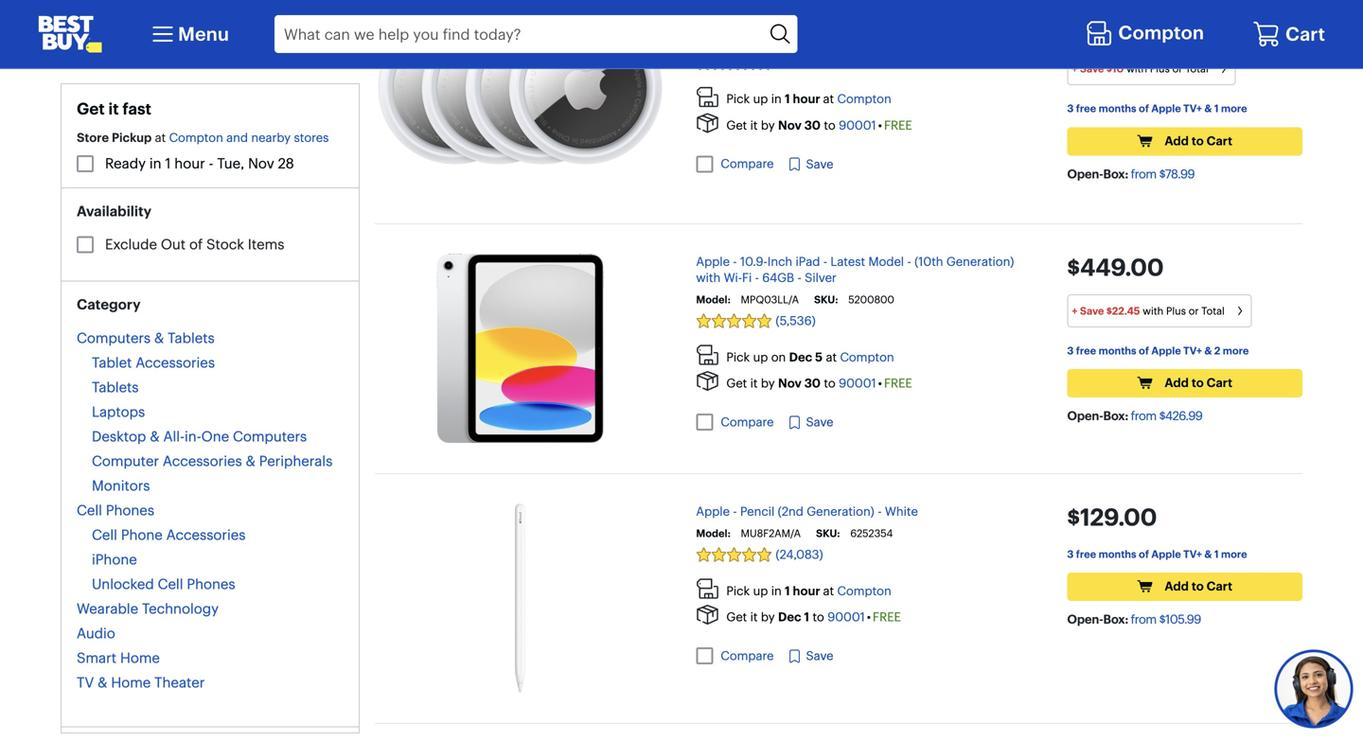 Task type: describe. For each thing, give the bounding box(es) containing it.
on
[[771, 350, 786, 365]]

mpq03ll/a
[[741, 293, 799, 306]]

- left the 'white'
[[878, 504, 882, 519]]

- left 'tue,'
[[209, 154, 213, 172]]

save button for $99.00
[[787, 155, 833, 174]]

30 for $449.00
[[804, 376, 821, 391]]

compare for $99.00
[[721, 156, 774, 171]]

compton inside dropdown button
[[1118, 21, 1204, 44]]

at for $129.00
[[823, 583, 834, 599]]

fast
[[122, 99, 151, 119]]

get for $129.00
[[726, 610, 747, 625]]

theater
[[154, 674, 205, 691]]

add for $129.00
[[1165, 579, 1189, 594]]

plus for $449.00
[[1166, 304, 1186, 317]]

free for $449.00
[[884, 376, 912, 391]]

+ save $ 10 with plus or total
[[1072, 62, 1209, 75]]

apple - pencil (2nd generation) - white - front_zoom image
[[515, 503, 526, 693]]

phone
[[121, 526, 163, 544]]

fi
[[742, 270, 752, 285]]

0 vertical spatial silver
[[836, 12, 868, 27]]

iphone link
[[92, 551, 137, 568]]

- left airtag
[[733, 12, 737, 27]]

it for $99.00
[[750, 118, 758, 133]]

add to cart button for $129.00
[[1067, 573, 1302, 601]]

to down (24,083)
[[813, 610, 824, 625]]

(4-
[[780, 12, 795, 27]]

model
[[868, 254, 904, 269]]

total for $449.00
[[1201, 304, 1225, 317]]

to up the from $426.99
[[1192, 375, 1204, 391]]

- right fi
[[755, 270, 759, 285]]

computer accessories & peripherals link
[[92, 452, 333, 470]]

one
[[201, 428, 229, 445]]

add to cart for $449.00
[[1165, 375, 1232, 391]]

pick for $449.00
[[726, 350, 750, 365]]

compare for $129.00
[[721, 648, 774, 663]]

box: for $99.00
[[1103, 166, 1128, 182]]

pick up in 1 hour at compton for $99.00
[[726, 92, 891, 107]]

(2nd
[[778, 504, 804, 519]]

to up from $105.99 at the right of the page
[[1192, 579, 1204, 594]]

to down pick up on dec 5 at compton
[[824, 376, 836, 391]]

ready
[[105, 154, 146, 172]]

apple up from $105.99 at the right of the page
[[1151, 547, 1181, 561]]

0 horizontal spatial generation)
[[807, 504, 874, 519]]

open- for $129.00
[[1067, 612, 1103, 627]]

add to cart for $129.00
[[1165, 579, 1232, 594]]

save for $99.00
[[806, 156, 833, 172]]

sku: for $449.00
[[814, 293, 838, 306]]

free for $99.00
[[884, 118, 912, 133]]

computer
[[92, 452, 159, 470]]

desktop & all-in-one computers link
[[92, 428, 307, 445]]

30 for $99.00
[[804, 118, 821, 133]]

with inside apple - 10.9-inch ipad - latest model - (10th generation) with wi-fi - 64gb - silver
[[696, 270, 721, 285]]

22.45
[[1112, 304, 1140, 317]]

save for $449.00
[[806, 415, 833, 430]]

2 vertical spatial accessories
[[166, 526, 246, 544]]

exclude out of stock items
[[105, 236, 284, 253]]

compton for $129.00
[[837, 583, 891, 599]]

3 3 from the top
[[1067, 547, 1074, 561]]

audio link
[[77, 625, 115, 642]]

store
[[77, 130, 109, 145]]

0 vertical spatial accessories
[[136, 354, 215, 371]]

box: for $129.00
[[1103, 612, 1128, 627]]

box: for $449.00
[[1103, 408, 1128, 424]]

it left the fast at left top
[[108, 99, 119, 119]]

90001 for $449.00
[[839, 376, 876, 391]]

10
[[1112, 62, 1124, 75]]

add to cart for $99.00
[[1165, 133, 1232, 149]]

mu8f2am/a
[[741, 527, 801, 540]]

by for $99.00
[[761, 118, 775, 133]]

or for $449.00
[[1189, 304, 1199, 317]]

$99.00
[[1067, 11, 1148, 40]]

laptops link
[[92, 403, 145, 421]]

tue,
[[217, 154, 244, 172]]

nov for $99.00
[[778, 118, 802, 133]]

1 vertical spatial nov
[[248, 154, 274, 172]]

5
[[815, 350, 823, 365]]

compton for $449.00
[[840, 350, 894, 365]]

pickup
[[112, 130, 152, 145]]

cell phone accessories link
[[92, 526, 246, 544]]

to up from $78.99
[[1192, 133, 1204, 149]]

nov for $449.00
[[778, 376, 802, 391]]

90001 button for $449.00
[[839, 376, 876, 391]]

- down ipad
[[797, 270, 802, 285]]

- left (10th
[[907, 254, 911, 269]]

3 for $99.00
[[1067, 102, 1074, 115]]

2 vertical spatial cell
[[158, 575, 183, 593]]

cell phones link
[[77, 502, 246, 519]]

get it fast
[[77, 99, 151, 119]]

audio
[[77, 625, 115, 642]]

computers & tablets link
[[77, 329, 333, 347]]

plus for $99.00
[[1150, 62, 1170, 75]]

in-
[[185, 428, 201, 445]]

with for $99.00
[[1127, 62, 1147, 75]]

1 vertical spatial computers
[[233, 428, 307, 445]]

wearable technology link
[[77, 600, 219, 618]]

add to cart button for $449.00
[[1067, 369, 1302, 398]]

of right out
[[189, 236, 203, 253]]

compton and nearby stores button
[[169, 130, 329, 145]]

more for $99.00
[[1221, 102, 1247, 115]]

at for $99.00
[[823, 92, 834, 107]]

to down (13,344) link
[[824, 118, 836, 133]]

nearby
[[251, 130, 291, 145]]

cart link
[[1252, 20, 1325, 48]]

3 free from the top
[[1076, 547, 1096, 561]]

peripherals
[[259, 452, 333, 470]]

• for $99.00
[[878, 118, 882, 133]]

1 vertical spatial cell
[[92, 526, 117, 544]]

category
[[77, 296, 141, 313]]

add to cart button for $99.00
[[1067, 127, 1302, 156]]

3 free months of apple tv+ & 2 more
[[1067, 344, 1249, 357]]

90001 button for $99.00
[[839, 118, 876, 133]]

silver inside apple - 10.9-inch ipad - latest model - (10th generation) with wi-fi - 64gb - silver
[[805, 270, 837, 285]]

from $426.99
[[1131, 408, 1203, 424]]

unlocked cell phones link
[[92, 575, 235, 593]]

0 horizontal spatial phones
[[106, 502, 154, 519]]

monitors link
[[92, 477, 150, 494]]

get for $99.00
[[726, 118, 747, 133]]

dec for get it by
[[778, 610, 801, 625]]

airtag
[[740, 12, 776, 27]]

1 vertical spatial phones
[[187, 575, 235, 593]]

menu
[[178, 22, 229, 45]]

apple inside 3 free months of apple tv+ & 2 more button
[[1151, 344, 1181, 357]]

free for $129.00
[[873, 610, 901, 625]]

+ for $449.00
[[1072, 304, 1078, 317]]

compton button for $449.00
[[840, 350, 894, 365]]

apple left airtag
[[696, 12, 730, 27]]

2 3 free months of apple tv+ & 1 more from the top
[[1067, 547, 1247, 561]]

laptops
[[92, 403, 145, 421]]

tablet accessories link
[[92, 354, 215, 371]]

compton button
[[1085, 16, 1209, 52]]

- right pack)
[[829, 12, 833, 27]]

+ save $ 22.45 with plus or total
[[1072, 304, 1225, 317]]

- up wi-
[[733, 254, 737, 269]]

pick up in 1 hour at compton for $129.00
[[726, 583, 891, 599]]

months for $99.00
[[1099, 102, 1136, 115]]

exclude out of stock items link
[[105, 236, 284, 253]]

90001 for $99.00
[[839, 118, 876, 133]]

open-box: from $78.99
[[1067, 166, 1195, 182]]

0 vertical spatial home
[[120, 649, 160, 667]]

cart for $129.00
[[1207, 579, 1232, 594]]

smart home link
[[77, 649, 160, 667]]

1 vertical spatial accessories
[[163, 452, 242, 470]]

90001 for $129.00
[[828, 610, 865, 625]]

• for $449.00
[[878, 376, 882, 391]]

by for $449.00
[[761, 376, 775, 391]]

out
[[161, 236, 186, 253]]

pick for $129.00
[[726, 583, 750, 599]]

desktop
[[92, 428, 146, 445]]

it for $449.00
[[750, 376, 758, 391]]

total for $99.00
[[1185, 62, 1209, 75]]

6252354
[[850, 527, 893, 540]]

2 vertical spatial more
[[1221, 547, 1247, 561]]

- right ipad
[[823, 254, 827, 269]]

add for $99.00
[[1165, 133, 1189, 149]]

compton button for $99.00
[[837, 92, 891, 107]]

at for $449.00
[[826, 350, 837, 365]]

1 vertical spatial home
[[111, 674, 151, 691]]

(10th
[[915, 254, 943, 269]]

cart for $449.00
[[1207, 375, 1232, 391]]

- left pencil
[[733, 504, 737, 519]]

from $78.99
[[1131, 166, 1195, 182]]

cart for $99.00
[[1207, 133, 1232, 149]]

$449.00
[[1067, 253, 1164, 282]]

$ for $99.00
[[1106, 62, 1112, 75]]

3 free months of apple tv+ & 2 more button
[[1067, 343, 1251, 358]]

1 horizontal spatial tablets
[[168, 329, 215, 347]]

unlocked
[[92, 575, 154, 593]]

(5,536)
[[776, 313, 816, 328]]

save for $129.00
[[806, 648, 833, 664]]

from $105.99
[[1131, 612, 1201, 627]]

technology
[[142, 600, 219, 618]]

2
[[1214, 344, 1220, 357]]

apple down + save $ 10 with plus or total
[[1151, 102, 1181, 115]]

0 vertical spatial cell
[[77, 502, 102, 519]]

model: for $129.00
[[696, 527, 731, 540]]



Task type: vqa. For each thing, say whether or not it's contained in the screenshot.
Watch
no



Task type: locate. For each thing, give the bounding box(es) containing it.
1 pick from the top
[[726, 92, 750, 107]]

of down + save $ 22.45 with plus or total at the right top of the page
[[1139, 344, 1149, 357]]

1 vertical spatial up
[[753, 350, 768, 365]]

compare checkbox for $99.00
[[696, 156, 713, 173]]

3 open- from the top
[[1067, 612, 1103, 627]]

1 vertical spatial sku:
[[816, 527, 840, 540]]

1 months from the top
[[1099, 102, 1136, 115]]

hour for $129.00
[[793, 583, 820, 599]]

0 vertical spatial phones
[[106, 502, 154, 519]]

1 vertical spatial months
[[1099, 344, 1136, 357]]

1 vertical spatial pick
[[726, 350, 750, 365]]

2 $ from the top
[[1106, 304, 1112, 317]]

0 vertical spatial add to cart
[[1165, 133, 1232, 149]]

compton down (5,536) link on the top
[[840, 350, 894, 365]]

compton down (13,344) link
[[837, 92, 891, 107]]

at
[[823, 92, 834, 107], [155, 130, 166, 145], [826, 350, 837, 365], [823, 583, 834, 599]]

tv+ down + save $ 10 with plus or total
[[1183, 102, 1202, 115]]

months
[[1099, 102, 1136, 115], [1099, 344, 1136, 357], [1099, 547, 1136, 561]]

0 vertical spatial 30
[[804, 118, 821, 133]]

tv+ for $99.00
[[1183, 102, 1202, 115]]

box:
[[1103, 166, 1128, 182], [1103, 408, 1128, 424], [1103, 612, 1128, 627]]

by for $129.00
[[761, 610, 775, 625]]

tablet
[[92, 354, 132, 371]]

apple
[[696, 12, 730, 27], [1151, 102, 1181, 115], [696, 254, 730, 269], [1151, 344, 1181, 357], [696, 504, 730, 519], [1151, 547, 1181, 561]]

compton button down (24,083) link
[[837, 583, 891, 599]]

0 vertical spatial plus
[[1150, 62, 1170, 75]]

3 free months of apple tv+ & 1 more
[[1067, 102, 1247, 115], [1067, 547, 1247, 561]]

$129.00
[[1067, 503, 1157, 532]]

add to cart button up from $105.99 at the right of the page
[[1067, 573, 1302, 601]]

apple - 10.9-inch ipad - latest model - (10th generation) with wi-fi - 64gb - silver - front_zoom image
[[437, 254, 604, 443]]

1 vertical spatial •
[[878, 376, 882, 391]]

1 vertical spatial or
[[1189, 304, 1199, 317]]

add up the from $426.99
[[1165, 375, 1189, 391]]

1 vertical spatial 90001
[[839, 376, 876, 391]]

in for $99.00
[[771, 92, 782, 107]]

tv+ for $449.00
[[1183, 344, 1202, 357]]

2 compare from the top
[[721, 414, 774, 430]]

sku:
[[814, 293, 838, 306], [816, 527, 840, 540]]

Ready in 1 hour - Tue, Nov 28 checkbox
[[77, 155, 94, 172]]

(13,344) link
[[696, 55, 1037, 70]]

get for $449.00
[[726, 376, 747, 391]]

1 vertical spatial compare
[[721, 414, 774, 430]]

compton for $99.00
[[837, 92, 891, 107]]

2 add from the top
[[1165, 375, 1189, 391]]

3 pick from the top
[[726, 583, 750, 599]]

0 horizontal spatial computers
[[77, 329, 151, 347]]

save button for $449.00
[[787, 413, 833, 432]]

• for $129.00
[[867, 610, 871, 625]]

3 down + save $ 22.45 with plus or total at the right top of the page
[[1067, 344, 1074, 357]]

white
[[885, 504, 918, 519]]

compare
[[721, 156, 774, 171], [721, 414, 774, 430], [721, 648, 774, 663]]

apple - airtag (4-pack) - silver - angle_zoom image
[[378, 12, 662, 164]]

90001 button
[[839, 118, 876, 133], [839, 376, 876, 391], [828, 610, 865, 625]]

tv+ up from $105.99 at the right of the page
[[1183, 547, 1202, 561]]

2 pick from the top
[[726, 350, 750, 365]]

at right pickup
[[155, 130, 166, 145]]

2 pick up in 1 hour at compton from the top
[[726, 583, 891, 599]]

apple - 10.9-inch ipad - latest model - (10th generation) with wi-fi - 64gb - silver
[[696, 254, 1014, 285]]

1 vertical spatial hour
[[174, 154, 205, 172]]

+ for $99.00
[[1072, 62, 1078, 75]]

get it by nov 30 to 90001 • free for $449.00
[[726, 376, 912, 391]]

stores
[[294, 130, 329, 145]]

of inside button
[[1139, 344, 1149, 357]]

in for $129.00
[[771, 583, 782, 599]]

2 vertical spatial free
[[1076, 547, 1096, 561]]

1 vertical spatial open-
[[1067, 408, 1103, 424]]

0 vertical spatial generation)
[[946, 254, 1014, 269]]

2 vertical spatial compare checkbox
[[696, 648, 713, 665]]

30 down pick up on dec 5 at compton
[[804, 376, 821, 391]]

compton down (24,083) link
[[837, 583, 891, 599]]

1 add from the top
[[1165, 133, 1189, 149]]

1 vertical spatial 3 free months of apple tv+ & 1 more button
[[1067, 546, 1249, 561]]

get it by nov 30 to 90001 • free down 5
[[726, 376, 912, 391]]

add for $449.00
[[1165, 375, 1189, 391]]

2 save button from the top
[[787, 413, 833, 432]]

accessories down cell phones link
[[166, 526, 246, 544]]

get it by nov 30 to 90001 • free
[[726, 118, 912, 133], [726, 376, 912, 391]]

2 vertical spatial hour
[[793, 583, 820, 599]]

+ left 10
[[1072, 62, 1078, 75]]

0 vertical spatial dec
[[789, 350, 812, 365]]

1
[[785, 92, 790, 107], [1214, 102, 1219, 115], [165, 154, 171, 172], [1214, 547, 1219, 561], [785, 583, 790, 599], [804, 610, 809, 625]]

+
[[1072, 62, 1078, 75], [1072, 304, 1078, 317]]

computers up peripherals at the left of page
[[233, 428, 307, 445]]

3 by from the top
[[761, 610, 775, 625]]

get it by nov 30 to 90001 • free down the (13,344)
[[726, 118, 912, 133]]

tv+ inside button
[[1183, 344, 1202, 357]]

2 vertical spatial free
[[873, 610, 901, 625]]

items
[[248, 236, 284, 253]]

get it by dec 1 to 90001 • free
[[726, 610, 901, 625]]

2 3 free months of apple tv+ & 1 more button from the top
[[1067, 546, 1249, 561]]

or for $99.00
[[1172, 62, 1183, 75]]

of down $129.00
[[1139, 547, 1149, 561]]

2 vertical spatial tv+
[[1183, 547, 1202, 561]]

free
[[884, 118, 912, 133], [884, 376, 912, 391], [873, 610, 901, 625]]

with right 10
[[1127, 62, 1147, 75]]

in down the (13,344)
[[771, 92, 782, 107]]

2 compare checkbox from the top
[[696, 414, 713, 431]]

1 open- from the top
[[1067, 166, 1103, 182]]

open- left from $78.99
[[1067, 166, 1103, 182]]

3 compare checkbox from the top
[[696, 648, 713, 665]]

by down on
[[761, 376, 775, 391]]

sku: for $129.00
[[816, 527, 840, 540]]

compare for $449.00
[[721, 414, 774, 430]]

0 vertical spatial 90001
[[839, 118, 876, 133]]

1 vertical spatial free
[[884, 376, 912, 391]]

• down (13,344) link
[[878, 118, 882, 133]]

get
[[77, 99, 105, 119], [726, 118, 747, 133], [726, 376, 747, 391], [726, 610, 747, 625]]

store pickup at compton and nearby stores
[[77, 130, 329, 145]]

0 vertical spatial compare checkbox
[[696, 156, 713, 173]]

Exclude Out of Stock Items checkbox
[[77, 236, 94, 253]]

open-
[[1067, 166, 1103, 182], [1067, 408, 1103, 424], [1067, 612, 1103, 627]]

box: left from $78.99
[[1103, 166, 1128, 182]]

3 add to cart button from the top
[[1067, 573, 1302, 601]]

1 vertical spatial silver
[[805, 270, 837, 285]]

free down (5,536) link on the top
[[884, 376, 912, 391]]

pick for $99.00
[[726, 92, 750, 107]]

3 free months of apple tv+ & 1 more button down $129.00
[[1067, 546, 1249, 561]]

more
[[1221, 102, 1247, 115], [1223, 344, 1249, 357], [1221, 547, 1247, 561]]

box: left the from $426.99
[[1103, 408, 1128, 424]]

2 + from the top
[[1072, 304, 1078, 317]]

apple inside apple - 10.9-inch ipad - latest model - (10th generation) with wi-fi - 64gb - silver
[[696, 254, 730, 269]]

more inside button
[[1223, 344, 1249, 357]]

3 add from the top
[[1165, 579, 1189, 594]]

1 box: from the top
[[1103, 166, 1128, 182]]

1 vertical spatial compare checkbox
[[696, 414, 713, 431]]

open-box: from $105.99
[[1067, 612, 1201, 627]]

2 vertical spatial box:
[[1103, 612, 1128, 627]]

0 vertical spatial save button
[[787, 155, 833, 174]]

2 add to cart button from the top
[[1067, 369, 1302, 398]]

nov left 28
[[248, 154, 274, 172]]

3 free months of apple tv+ & 1 more down + save $ 10 with plus or total
[[1067, 102, 1247, 115]]

0 horizontal spatial tablets
[[92, 379, 139, 396]]

0 vertical spatial $
[[1106, 62, 1112, 75]]

3 add to cart from the top
[[1165, 579, 1232, 594]]

free for $449.00
[[1076, 344, 1096, 357]]

up for $449.00
[[753, 350, 768, 365]]

90001 down (13,344) link
[[839, 118, 876, 133]]

1 horizontal spatial computers
[[233, 428, 307, 445]]

1 vertical spatial with
[[696, 270, 721, 285]]

to
[[824, 118, 836, 133], [1192, 133, 1204, 149], [1192, 375, 1204, 391], [824, 376, 836, 391], [1192, 579, 1204, 594], [813, 610, 824, 625]]

pack)
[[795, 12, 826, 27]]

in
[[771, 92, 782, 107], [149, 154, 161, 172], [771, 583, 782, 599]]

1 add to cart button from the top
[[1067, 127, 1302, 156]]

0 vertical spatial add
[[1165, 133, 1189, 149]]

Compare checkbox
[[696, 156, 713, 173], [696, 414, 713, 431], [696, 648, 713, 665]]

2 vertical spatial compare
[[721, 648, 774, 663]]

$ for $449.00
[[1106, 304, 1112, 317]]

90001 button down (24,083) link
[[828, 610, 865, 625]]

1 vertical spatial model:
[[696, 527, 731, 540]]

90001 down pick up on dec 5 at compton
[[839, 376, 876, 391]]

0 vertical spatial with
[[1127, 62, 1147, 75]]

tv & home theater link
[[77, 674, 205, 691]]

0 vertical spatial or
[[1172, 62, 1183, 75]]

plus down compton dropdown button
[[1150, 62, 1170, 75]]

2 vertical spatial pick
[[726, 583, 750, 599]]

apple left pencil
[[696, 504, 730, 519]]

2 months from the top
[[1099, 344, 1136, 357]]

up left on
[[753, 350, 768, 365]]

computers up tablet
[[77, 329, 151, 347]]

exclude
[[105, 236, 157, 253]]

open- for $99.00
[[1067, 166, 1103, 182]]

1 model: from the top
[[696, 293, 731, 306]]

accessories down computers & tablets link
[[136, 354, 215, 371]]

pick up in 1 hour at compton down the (13,344)
[[726, 92, 891, 107]]

tablets up tablet accessories link
[[168, 329, 215, 347]]

free down $129.00
[[1076, 547, 1096, 561]]

90001 button down pick up on dec 5 at compton
[[839, 376, 876, 391]]

2 vertical spatial with
[[1143, 304, 1163, 317]]

1 get it by nov 30 to 90001 • free from the top
[[726, 118, 912, 133]]

2 free from the top
[[1076, 344, 1096, 357]]

add
[[1165, 133, 1189, 149], [1165, 375, 1189, 391], [1165, 579, 1189, 594]]

latest
[[831, 254, 865, 269]]

1 vertical spatial in
[[149, 154, 161, 172]]

30
[[804, 118, 821, 133], [804, 376, 821, 391]]

tablets up laptops
[[92, 379, 139, 396]]

1 tv+ from the top
[[1183, 102, 1202, 115]]

accessories down desktop & all-in-one computers link
[[163, 452, 242, 470]]

1 by from the top
[[761, 118, 775, 133]]

2 vertical spatial in
[[771, 583, 782, 599]]

smart
[[77, 649, 116, 667]]

2 model: from the top
[[696, 527, 731, 540]]

0 vertical spatial add to cart button
[[1067, 127, 1302, 156]]

at right 5
[[826, 350, 837, 365]]

months down $129.00
[[1099, 547, 1136, 561]]

1 3 free months of apple tv+ & 1 more from the top
[[1067, 102, 1247, 115]]

90001 button down (13,344) link
[[839, 118, 876, 133]]

cart icon image
[[1252, 20, 1281, 48]]

$
[[1106, 62, 1112, 75], [1106, 304, 1112, 317]]

1 vertical spatial 3
[[1067, 344, 1074, 357]]

pick up in 1 hour at compton up get it by dec 1 to 90001 • free
[[726, 583, 891, 599]]

3 box: from the top
[[1103, 612, 1128, 627]]

add to cart button
[[1067, 127, 1302, 156], [1067, 369, 1302, 398], [1067, 573, 1302, 601]]

apple up wi-
[[696, 254, 730, 269]]

2 vertical spatial up
[[753, 583, 768, 599]]

10.9-
[[740, 254, 767, 269]]

5200800
[[848, 293, 894, 306]]

pick
[[726, 92, 750, 107], [726, 350, 750, 365], [726, 583, 750, 599]]

1 3 free months of apple tv+ & 1 more button from the top
[[1067, 101, 1249, 116]]

1 vertical spatial +
[[1072, 304, 1078, 317]]

2 get it by nov 30 to 90001 • free from the top
[[726, 376, 912, 391]]

compton up ready in 1 hour - tue, nov 28
[[169, 130, 223, 145]]

0 vertical spatial computers
[[77, 329, 151, 347]]

1 $ from the top
[[1106, 62, 1112, 75]]

free down + save $ 10 with plus or total
[[1076, 102, 1096, 115]]

in down (24,083)
[[771, 583, 782, 599]]

1 compare from the top
[[721, 156, 774, 171]]

free for $99.00
[[1076, 102, 1096, 115]]

tablets link
[[92, 379, 139, 396]]

(5,536) link
[[696, 313, 1037, 329]]

with left wi-
[[696, 270, 721, 285]]

2 by from the top
[[761, 376, 775, 391]]

1 vertical spatial tablets
[[92, 379, 139, 396]]

2 30 from the top
[[804, 376, 821, 391]]

hour for $99.00
[[793, 92, 820, 107]]

open-box: from $426.99
[[1067, 408, 1203, 424]]

2 vertical spatial open-
[[1067, 612, 1103, 627]]

2 open- from the top
[[1067, 408, 1103, 424]]

availability
[[77, 202, 151, 220]]

apple down + save $ 22.45 with plus or total at the right top of the page
[[1151, 344, 1181, 357]]

2 add to cart from the top
[[1165, 375, 1232, 391]]

3 up from the top
[[753, 583, 768, 599]]

2 vertical spatial add
[[1165, 579, 1189, 594]]

3 tv+ from the top
[[1183, 547, 1202, 561]]

0 vertical spatial nov
[[778, 118, 802, 133]]

1 + from the top
[[1072, 62, 1078, 75]]

• down (5,536) link on the top
[[878, 376, 882, 391]]

2 vertical spatial months
[[1099, 547, 1136, 561]]

nov
[[778, 118, 802, 133], [248, 154, 274, 172], [778, 376, 802, 391]]

Type to search. Navigate forward to hear suggestions text field
[[275, 15, 764, 53]]

0 vertical spatial compare
[[721, 156, 774, 171]]

all-
[[163, 428, 185, 445]]

cart
[[1285, 22, 1325, 45], [1207, 133, 1232, 149], [1207, 375, 1232, 391], [1207, 579, 1232, 594]]

with
[[1127, 62, 1147, 75], [696, 270, 721, 285], [1143, 304, 1163, 317]]

2 3 from the top
[[1067, 344, 1074, 357]]

2 vertical spatial 3
[[1067, 547, 1074, 561]]

3 down + save $ 10 with plus or total
[[1067, 102, 1074, 115]]

dec for pick up on
[[789, 350, 812, 365]]

generation) right (10th
[[946, 254, 1014, 269]]

by down mu8f2am/a
[[761, 610, 775, 625]]

& inside button
[[1204, 344, 1212, 357]]

2 tv+ from the top
[[1183, 344, 1202, 357]]

0 vertical spatial open-
[[1067, 166, 1103, 182]]

pick up on dec 5 at compton
[[726, 350, 894, 365]]

2 vertical spatial nov
[[778, 376, 802, 391]]

add to cart up from $105.99 at the right of the page
[[1165, 579, 1232, 594]]

1 vertical spatial get it by nov 30 to 90001 • free
[[726, 376, 912, 391]]

1 vertical spatial 30
[[804, 376, 821, 391]]

or
[[1172, 62, 1183, 75], [1189, 304, 1199, 317]]

get down mx542am/a
[[726, 118, 747, 133]]

hour
[[793, 92, 820, 107], [174, 154, 205, 172], [793, 583, 820, 599]]

nov down on
[[778, 376, 802, 391]]

2 vertical spatial 90001 button
[[828, 610, 865, 625]]

ready in 1 hour - tue, nov 28
[[105, 154, 294, 172]]

iphone
[[92, 551, 137, 568]]

$ down $449.00
[[1106, 304, 1112, 317]]

mx542am/a
[[741, 35, 801, 48]]

it for $129.00
[[750, 610, 758, 625]]

0 vertical spatial tv+
[[1183, 102, 1202, 115]]

1 horizontal spatial or
[[1189, 304, 1199, 317]]

1 free from the top
[[1076, 102, 1096, 115]]

0 vertical spatial free
[[1076, 102, 1096, 115]]

0 vertical spatial 3 free months of apple tv+ & 1 more button
[[1067, 101, 1249, 116]]

dec
[[789, 350, 812, 365], [778, 610, 801, 625]]

3 free months of apple tv+ & 1 more button
[[1067, 101, 1249, 116], [1067, 546, 1249, 561]]

model: down wi-
[[696, 293, 731, 306]]

3 months from the top
[[1099, 547, 1136, 561]]

1 vertical spatial by
[[761, 376, 775, 391]]

compton up + save $ 10 with plus or total
[[1118, 21, 1204, 44]]

nov down the (13,344)
[[778, 118, 802, 133]]

months for $449.00
[[1099, 344, 1136, 357]]

0 vertical spatial 3 free months of apple tv+ & 1 more
[[1067, 102, 1247, 115]]

apple - airtag (4-pack) - silver
[[696, 12, 868, 27]]

0 vertical spatial +
[[1072, 62, 1078, 75]]

hour down store pickup at compton and nearby stores
[[174, 154, 205, 172]]

(24,083)
[[776, 547, 823, 562]]

total down compton dropdown button
[[1185, 62, 1209, 75]]

monitors
[[92, 477, 150, 494]]

tv
[[77, 674, 94, 691]]

1 30 from the top
[[804, 118, 821, 133]]

1 vertical spatial $
[[1106, 304, 1112, 317]]

1 3 from the top
[[1067, 102, 1074, 115]]

0 vertical spatial by
[[761, 118, 775, 133]]

2 vertical spatial compton button
[[837, 583, 891, 599]]

add to cart up from $78.99
[[1165, 133, 1232, 149]]

3 free months of apple tv+ & 1 more button down + save $ 10 with plus or total
[[1067, 101, 1249, 116]]

-
[[733, 12, 737, 27], [829, 12, 833, 27], [209, 154, 213, 172], [733, 254, 737, 269], [823, 254, 827, 269], [907, 254, 911, 269], [755, 270, 759, 285], [797, 270, 802, 285], [733, 504, 737, 519], [878, 504, 882, 519]]

tablets
[[168, 329, 215, 347], [92, 379, 139, 396]]

up for $129.00
[[753, 583, 768, 599]]

0 vertical spatial tablets
[[168, 329, 215, 347]]

up
[[753, 92, 768, 107], [753, 350, 768, 365], [753, 583, 768, 599]]

apple - pencil (2nd generation) - white
[[696, 504, 918, 519]]

0 vertical spatial total
[[1185, 62, 1209, 75]]

compare checkbox for $449.00
[[696, 414, 713, 431]]

3 compare from the top
[[721, 648, 774, 663]]

home
[[120, 649, 160, 667], [111, 674, 151, 691]]

1 vertical spatial box:
[[1103, 408, 1128, 424]]

1 vertical spatial add
[[1165, 375, 1189, 391]]

of down + save $ 10 with plus or total
[[1139, 102, 1149, 115]]

months down 22.45
[[1099, 344, 1136, 357]]

1 pick up in 1 hour at compton from the top
[[726, 92, 891, 107]]

3
[[1067, 102, 1074, 115], [1067, 344, 1074, 357], [1067, 547, 1074, 561]]

stock
[[206, 236, 244, 253]]

bestbuy.com image
[[38, 15, 102, 53]]

0 vertical spatial compton button
[[837, 92, 891, 107]]

open- for $449.00
[[1067, 408, 1103, 424]]

and
[[226, 130, 248, 145]]

get up store
[[77, 99, 105, 119]]

1 vertical spatial add to cart button
[[1067, 369, 1302, 398]]

3 for $449.00
[[1067, 344, 1074, 357]]

wearable
[[77, 600, 138, 618]]

box: left from $105.99 at the right of the page
[[1103, 612, 1128, 627]]

3 free months of apple tv+ & 1 more down $129.00
[[1067, 547, 1247, 561]]

cell up the technology
[[158, 575, 183, 593]]

1 vertical spatial pick up in 1 hour at compton
[[726, 583, 891, 599]]

1 add to cart from the top
[[1165, 133, 1232, 149]]

30 down the (13,344)
[[804, 118, 821, 133]]

more for $449.00
[[1223, 344, 1249, 357]]

90001 button for $129.00
[[828, 610, 865, 625]]

free inside button
[[1076, 344, 1096, 357]]

2 vertical spatial 90001
[[828, 610, 865, 625]]

compton button down (5,536) link on the top
[[840, 350, 894, 365]]

apple - 10.9-inch ipad - latest model - (10th generation) with wi-fi - 64gb - silver link
[[696, 254, 1014, 285]]

total
[[1185, 62, 1209, 75], [1201, 304, 1225, 317]]

1 vertical spatial 3 free months of apple tv+ & 1 more
[[1067, 547, 1247, 561]]

2 vertical spatial add to cart button
[[1067, 573, 1302, 601]]

2 box: from the top
[[1103, 408, 1128, 424]]

inch
[[767, 254, 792, 269]]

compare checkbox for $129.00
[[696, 648, 713, 665]]

1 vertical spatial dec
[[778, 610, 801, 625]]

pick down mx542am/a
[[726, 92, 750, 107]]

months inside button
[[1099, 344, 1136, 357]]

with for $449.00
[[1143, 304, 1163, 317]]

save button for $129.00
[[787, 647, 833, 666]]

pick left on
[[726, 350, 750, 365]]

silver
[[836, 12, 868, 27], [805, 270, 837, 285]]

&
[[1204, 102, 1212, 115], [154, 329, 164, 347], [1204, 344, 1212, 357], [150, 428, 160, 445], [246, 452, 255, 470], [1204, 547, 1212, 561], [98, 674, 107, 691]]

of
[[1139, 102, 1149, 115], [189, 236, 203, 253], [1139, 344, 1149, 357], [1139, 547, 1149, 561]]

open- left from $105.99 at the right of the page
[[1067, 612, 1103, 627]]

1 vertical spatial generation)
[[807, 504, 874, 519]]

computers & tablets tablet accessories tablets laptops desktop & all-in-one computers computer accessories & peripherals monitors cell phones cell phone accessories iphone unlocked cell phones wearable technology audio smart home tv & home theater
[[77, 329, 333, 691]]

2 up from the top
[[753, 350, 768, 365]]

dec left 5
[[789, 350, 812, 365]]

compton button for $129.00
[[837, 583, 891, 599]]

at down (13,344) link
[[823, 92, 834, 107]]

3 save button from the top
[[787, 647, 833, 666]]

0 vertical spatial pick
[[726, 92, 750, 107]]

1 vertical spatial 90001 button
[[839, 376, 876, 391]]

get it by nov 30 to 90001 • free for $99.00
[[726, 118, 912, 133]]

ipad
[[796, 254, 820, 269]]

1 vertical spatial save button
[[787, 413, 833, 432]]

64gb
[[762, 270, 794, 285]]

model: for $449.00
[[696, 293, 731, 306]]

model:
[[696, 293, 731, 306], [696, 527, 731, 540]]

0 vertical spatial 3
[[1067, 102, 1074, 115]]

1 compare checkbox from the top
[[696, 156, 713, 173]]

pick down mu8f2am/a
[[726, 583, 750, 599]]

0 vertical spatial sku:
[[814, 293, 838, 306]]

hour up get it by dec 1 to 90001 • free
[[793, 583, 820, 599]]

up for $99.00
[[753, 92, 768, 107]]

2 vertical spatial by
[[761, 610, 775, 625]]

cell down monitors
[[77, 502, 102, 519]]

silver right pack)
[[836, 12, 868, 27]]

compton button down (13,344) link
[[837, 92, 891, 107]]

with right 22.45
[[1143, 304, 1163, 317]]

1 save button from the top
[[787, 155, 833, 174]]

hour down the (13,344)
[[793, 92, 820, 107]]

1 up from the top
[[753, 92, 768, 107]]

best buy help human beacon image
[[1274, 649, 1354, 729]]

generation) inside apple - 10.9-inch ipad - latest model - (10th generation) with wi-fi - 64gb - silver
[[946, 254, 1014, 269]]

0 vertical spatial free
[[884, 118, 912, 133]]



